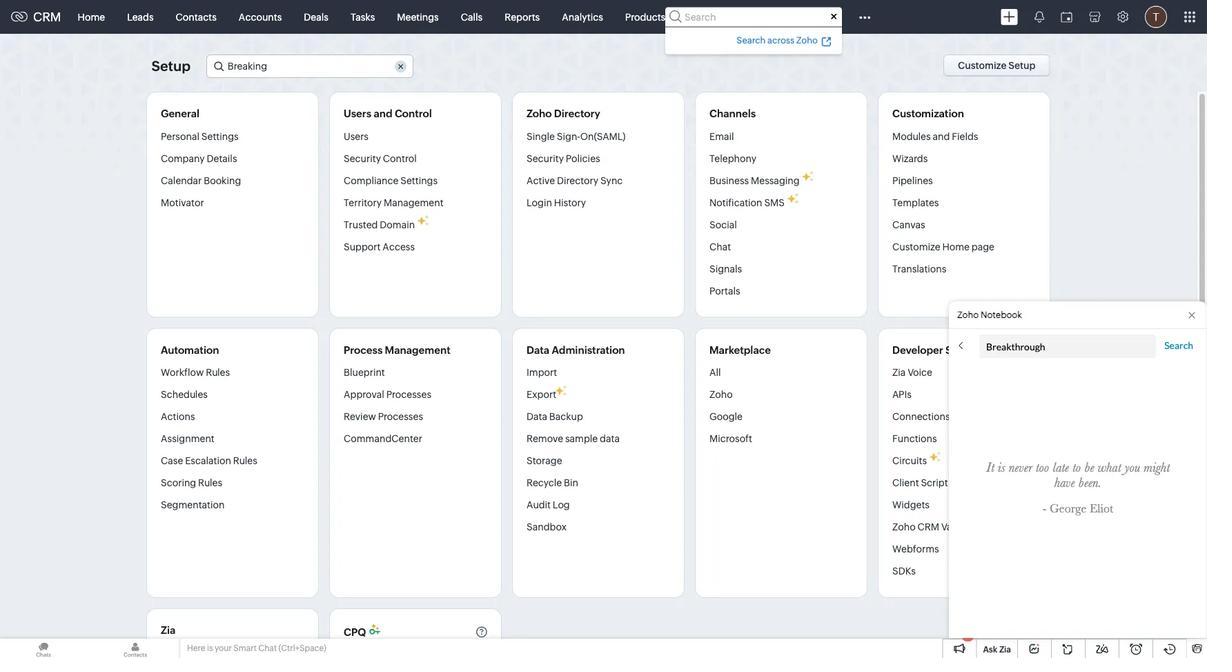 Task type: describe. For each thing, give the bounding box(es) containing it.
active
[[527, 175, 555, 186]]

territory management
[[344, 197, 444, 208]]

data
[[600, 434, 620, 445]]

Search field
[[666, 7, 842, 27]]

smart
[[234, 644, 257, 654]]

support access
[[344, 241, 415, 252]]

calendar booking link
[[161, 170, 241, 192]]

commandcenter
[[344, 434, 423, 445]]

sync
[[601, 175, 623, 186]]

search
[[737, 35, 766, 45]]

domain
[[380, 219, 415, 230]]

meetings link
[[386, 0, 450, 33]]

import link
[[527, 367, 557, 384]]

scoring rules link
[[161, 472, 222, 494]]

import
[[527, 367, 557, 378]]

customize setup link
[[944, 55, 1056, 77]]

users and control
[[344, 108, 432, 120]]

script
[[922, 478, 949, 489]]

messaging
[[751, 175, 800, 186]]

space
[[946, 344, 977, 356]]

1 vertical spatial crm
[[918, 522, 940, 533]]

bin
[[564, 478, 579, 489]]

data backup link
[[527, 406, 583, 428]]

functions
[[893, 434, 938, 445]]

automation
[[161, 344, 219, 356]]

contacts link
[[165, 0, 228, 33]]

zia for zia voice
[[893, 367, 906, 378]]

portals
[[710, 286, 741, 297]]

tasks
[[351, 11, 375, 22]]

general
[[161, 108, 200, 120]]

data for data backup
[[527, 412, 548, 423]]

profile element
[[1137, 0, 1176, 33]]

setup inside 'button'
[[1009, 60, 1036, 71]]

0 vertical spatial home
[[78, 11, 105, 22]]

actions link
[[161, 406, 195, 428]]

calendar image
[[1061, 11, 1073, 22]]

zoho notebook
[[958, 310, 1023, 320]]

search across zoho
[[737, 35, 818, 45]]

wizards link
[[893, 147, 928, 170]]

client
[[893, 478, 920, 489]]

workflow rules link
[[161, 367, 230, 384]]

personal
[[161, 131, 200, 142]]

notification sms link
[[710, 192, 785, 214]]

0 horizontal spatial setup
[[152, 58, 191, 74]]

motivator
[[161, 197, 204, 208]]

company details link
[[161, 147, 237, 170]]

leads link
[[116, 0, 165, 33]]

management for process management
[[385, 344, 451, 356]]

2 horizontal spatial zia
[[1000, 645, 1012, 655]]

chat link
[[710, 236, 731, 258]]

support access link
[[344, 236, 415, 258]]

signals image
[[1035, 11, 1045, 23]]

schedules
[[161, 389, 208, 401]]

microsoft link
[[710, 428, 753, 450]]

assignment
[[161, 434, 215, 445]]

modules and fields link
[[893, 130, 979, 147]]

create menu element
[[993, 0, 1027, 33]]

connections link
[[893, 406, 951, 428]]

sdks
[[893, 566, 916, 577]]

review
[[344, 412, 376, 423]]

customize for customize setup
[[958, 60, 1007, 71]]

settings for compliance settings
[[401, 175, 438, 186]]

analytics
[[562, 11, 603, 22]]

rules for scoring rules
[[198, 478, 222, 489]]

recycle
[[527, 478, 562, 489]]

remove sample data link
[[527, 428, 620, 450]]

apis link
[[893, 384, 912, 406]]

1 vertical spatial rules
[[233, 456, 257, 467]]

email
[[710, 131, 734, 142]]

products link
[[614, 0, 677, 33]]

customize for customize home page
[[893, 241, 941, 252]]

rules for workflow rules
[[206, 367, 230, 378]]

users for users
[[344, 131, 369, 142]]

search across zoho link
[[735, 33, 834, 47]]

contacts
[[176, 11, 217, 22]]

audit log link
[[527, 494, 570, 517]]

Search text field
[[207, 55, 413, 77]]

recycle bin
[[527, 478, 579, 489]]

remove sample data
[[527, 434, 620, 445]]

developer space
[[893, 344, 977, 356]]

blueprint
[[344, 367, 385, 378]]

webforms
[[893, 544, 940, 555]]

single
[[527, 131, 555, 142]]

security control link
[[344, 147, 417, 170]]

trusted domain
[[344, 219, 415, 230]]

login history
[[527, 197, 586, 208]]

storage link
[[527, 450, 563, 472]]

processes for approval processes
[[386, 389, 432, 401]]

sandbox
[[527, 522, 567, 533]]

trusted domain link
[[344, 214, 415, 236]]

settings for personal settings
[[202, 131, 239, 142]]

personal settings link
[[161, 130, 239, 147]]

zoho for notebook
[[958, 310, 979, 320]]

access
[[383, 241, 415, 252]]

escalation
[[185, 456, 231, 467]]

details
[[207, 153, 237, 164]]

google link
[[710, 406, 743, 428]]

blueprint link
[[344, 367, 385, 384]]

log
[[553, 500, 570, 511]]

storage
[[527, 456, 563, 467]]

customization
[[893, 108, 965, 120]]

canvas link
[[893, 214, 926, 236]]

workflow rules
[[161, 367, 230, 378]]

webforms link
[[893, 539, 940, 561]]



Task type: vqa. For each thing, say whether or not it's contained in the screenshot.
the top HOME
yes



Task type: locate. For each thing, give the bounding box(es) containing it.
client script
[[893, 478, 949, 489]]

1 horizontal spatial setup
[[1009, 60, 1036, 71]]

0 horizontal spatial zia
[[161, 625, 176, 637]]

0 horizontal spatial settings
[[202, 131, 239, 142]]

users up "security control" link
[[344, 131, 369, 142]]

administration
[[552, 344, 625, 356]]

settings up details
[[202, 131, 239, 142]]

google
[[710, 412, 743, 423]]

security for security policies
[[527, 153, 564, 164]]

channels
[[710, 108, 756, 120]]

directory
[[554, 108, 601, 120], [557, 175, 599, 186]]

customize setup
[[958, 60, 1036, 71]]

here is your smart chat (ctrl+space)
[[187, 644, 326, 654]]

1 vertical spatial management
[[385, 344, 451, 356]]

1 vertical spatial home
[[943, 241, 970, 252]]

create menu image
[[1001, 9, 1019, 25]]

processes up review processes at the bottom left
[[386, 389, 432, 401]]

actions
[[161, 412, 195, 423]]

schedules link
[[161, 384, 208, 406]]

data for data administration
[[527, 344, 550, 356]]

Other Modules field
[[851, 6, 880, 28]]

notification
[[710, 197, 763, 208]]

0 horizontal spatial home
[[78, 11, 105, 22]]

territory management link
[[344, 192, 444, 214]]

all link
[[710, 367, 721, 384]]

1 users from the top
[[344, 108, 372, 120]]

quotes
[[688, 11, 721, 22]]

business
[[710, 175, 749, 186]]

0 horizontal spatial customize
[[893, 241, 941, 252]]

business messaging link
[[710, 170, 800, 192]]

modules
[[893, 131, 931, 142]]

directory up single sign-on(saml)
[[554, 108, 601, 120]]

zia up contacts "image"
[[161, 625, 176, 637]]

0 vertical spatial processes
[[386, 389, 432, 401]]

1 vertical spatial control
[[383, 153, 417, 164]]

rules down case escalation rules
[[198, 478, 222, 489]]

scoring rules
[[161, 478, 222, 489]]

users for users and control
[[344, 108, 372, 120]]

ask
[[984, 645, 998, 655]]

leads
[[127, 11, 154, 22]]

home left page
[[943, 241, 970, 252]]

and left fields
[[933, 131, 950, 142]]

zoho down widgets link at bottom
[[893, 522, 916, 533]]

analytics link
[[551, 0, 614, 33]]

territory
[[344, 197, 382, 208]]

directory for zoho
[[554, 108, 601, 120]]

functions link
[[893, 428, 938, 450]]

1 vertical spatial and
[[933, 131, 950, 142]]

process management
[[344, 344, 451, 356]]

motivator link
[[161, 192, 204, 214]]

1 vertical spatial customize
[[893, 241, 941, 252]]

management
[[384, 197, 444, 208], [385, 344, 451, 356]]

2 data from the top
[[527, 412, 548, 423]]

policies
[[566, 153, 601, 164]]

settings inside compliance settings "link"
[[401, 175, 438, 186]]

data down the export link
[[527, 412, 548, 423]]

signals
[[710, 263, 743, 275]]

1 horizontal spatial crm
[[918, 522, 940, 533]]

projects link
[[792, 0, 851, 33]]

management for territory management
[[384, 197, 444, 208]]

0 vertical spatial users
[[344, 108, 372, 120]]

0 vertical spatial and
[[374, 108, 393, 120]]

processes down 'approval processes' link
[[378, 412, 423, 423]]

security down users link
[[344, 153, 381, 164]]

and up security control
[[374, 108, 393, 120]]

on(saml)
[[581, 131, 626, 142]]

sign-
[[557, 131, 581, 142]]

deals link
[[293, 0, 340, 33]]

home link
[[67, 0, 116, 33]]

sandbox link
[[527, 517, 567, 539]]

None field
[[206, 55, 414, 78]]

chat right smart
[[259, 644, 277, 654]]

company
[[161, 153, 205, 164]]

history
[[554, 197, 586, 208]]

zoho right across
[[797, 35, 818, 45]]

management up domain
[[384, 197, 444, 208]]

2 vertical spatial zia
[[1000, 645, 1012, 655]]

0 vertical spatial control
[[395, 108, 432, 120]]

chat down social
[[710, 241, 731, 252]]

1 horizontal spatial chat
[[710, 241, 731, 252]]

(ctrl+space)
[[279, 644, 326, 654]]

here
[[187, 644, 205, 654]]

1 horizontal spatial customize
[[958, 60, 1007, 71]]

security control
[[344, 153, 417, 164]]

0 vertical spatial crm
[[33, 10, 61, 24]]

across
[[768, 35, 795, 45]]

zoho
[[797, 35, 818, 45], [527, 108, 552, 120], [958, 310, 979, 320], [710, 389, 733, 401], [893, 522, 916, 533]]

and for users
[[374, 108, 393, 120]]

settings inside personal settings "link"
[[202, 131, 239, 142]]

2 vertical spatial rules
[[198, 478, 222, 489]]

all
[[710, 367, 721, 378]]

1 vertical spatial users
[[344, 131, 369, 142]]

connections
[[893, 412, 951, 423]]

users up users link
[[344, 108, 372, 120]]

contacts image
[[92, 639, 179, 659]]

customize
[[958, 60, 1007, 71], [893, 241, 941, 252]]

1 vertical spatial data
[[527, 412, 548, 423]]

approval processes
[[344, 389, 432, 401]]

approval processes link
[[344, 384, 432, 406]]

zoho for directory
[[527, 108, 552, 120]]

directory for active
[[557, 175, 599, 186]]

page
[[972, 241, 995, 252]]

chats image
[[0, 639, 87, 659]]

case escalation rules link
[[161, 450, 257, 472]]

1 data from the top
[[527, 344, 550, 356]]

data administration
[[527, 344, 625, 356]]

trusted
[[344, 219, 378, 230]]

zoho down all link
[[710, 389, 733, 401]]

control up "security control" link
[[395, 108, 432, 120]]

notification sms
[[710, 197, 785, 208]]

voice
[[908, 367, 933, 378]]

1 vertical spatial directory
[[557, 175, 599, 186]]

microsoft
[[710, 434, 753, 445]]

1 horizontal spatial settings
[[401, 175, 438, 186]]

1 vertical spatial settings
[[401, 175, 438, 186]]

setup up general
[[152, 58, 191, 74]]

1 horizontal spatial security
[[527, 153, 564, 164]]

is
[[207, 644, 213, 654]]

compliance settings link
[[344, 170, 438, 192]]

setup down create menu element
[[1009, 60, 1036, 71]]

0 vertical spatial management
[[384, 197, 444, 208]]

1 horizontal spatial zia
[[893, 367, 906, 378]]

0 vertical spatial customize
[[958, 60, 1007, 71]]

0 horizontal spatial crm
[[33, 10, 61, 24]]

security up active
[[527, 153, 564, 164]]

processes
[[386, 389, 432, 401], [378, 412, 423, 423]]

zia for zia
[[161, 625, 176, 637]]

zia left voice
[[893, 367, 906, 378]]

personal settings
[[161, 131, 239, 142]]

circuits
[[893, 456, 927, 467]]

management up 'approval processes' link
[[385, 344, 451, 356]]

0 vertical spatial zia
[[893, 367, 906, 378]]

commandcenter link
[[344, 428, 423, 450]]

0 vertical spatial directory
[[554, 108, 601, 120]]

0 vertical spatial data
[[527, 344, 550, 356]]

zoho link
[[710, 384, 733, 406]]

canvas
[[893, 219, 926, 230]]

processes for review processes
[[378, 412, 423, 423]]

0 vertical spatial rules
[[206, 367, 230, 378]]

2 security from the left
[[527, 153, 564, 164]]

2 users from the top
[[344, 131, 369, 142]]

data inside data backup "link"
[[527, 412, 548, 423]]

marketplace
[[710, 344, 771, 356]]

customize inside 'button'
[[958, 60, 1007, 71]]

1 vertical spatial processes
[[378, 412, 423, 423]]

customize home page
[[893, 241, 995, 252]]

settings up territory management link at the left
[[401, 175, 438, 186]]

zia right the 'ask'
[[1000, 645, 1012, 655]]

crm up webforms
[[918, 522, 940, 533]]

customize up translations
[[893, 241, 941, 252]]

1 vertical spatial chat
[[259, 644, 277, 654]]

fields
[[952, 131, 979, 142]]

data up import
[[527, 344, 550, 356]]

security policies
[[527, 153, 601, 164]]

booking
[[204, 175, 241, 186]]

1 security from the left
[[344, 153, 381, 164]]

settings
[[202, 131, 239, 142], [401, 175, 438, 186]]

and for modules
[[933, 131, 950, 142]]

control up compliance settings "link" at top left
[[383, 153, 417, 164]]

remove
[[527, 434, 564, 445]]

zoho left notebook
[[958, 310, 979, 320]]

0 horizontal spatial chat
[[259, 644, 277, 654]]

0 horizontal spatial security
[[344, 153, 381, 164]]

users link
[[344, 130, 369, 147]]

export link
[[527, 384, 557, 406]]

translations link
[[893, 258, 947, 280]]

zoho for crm
[[893, 522, 916, 533]]

translations
[[893, 263, 947, 275]]

0 vertical spatial chat
[[710, 241, 731, 252]]

review processes
[[344, 412, 423, 423]]

1 vertical spatial zia
[[161, 625, 176, 637]]

templates
[[893, 197, 939, 208]]

telephony
[[710, 153, 757, 164]]

home left leads
[[78, 11, 105, 22]]

zoho up single
[[527, 108, 552, 120]]

signals element
[[1027, 0, 1053, 34]]

segmentation link
[[161, 494, 225, 517]]

crm left the 'home' link
[[33, 10, 61, 24]]

services link
[[732, 0, 792, 33]]

widgets
[[893, 500, 930, 511]]

profile image
[[1146, 6, 1168, 28]]

security for security control
[[344, 153, 381, 164]]

customize down create menu element
[[958, 60, 1007, 71]]

zia
[[893, 367, 906, 378], [161, 625, 176, 637], [1000, 645, 1012, 655]]

rules right escalation
[[233, 456, 257, 467]]

1 horizontal spatial home
[[943, 241, 970, 252]]

directory down policies
[[557, 175, 599, 186]]

crm link
[[11, 10, 61, 24]]

sample
[[566, 434, 598, 445]]

0 horizontal spatial and
[[374, 108, 393, 120]]

circuits link
[[893, 450, 927, 472]]

0 vertical spatial settings
[[202, 131, 239, 142]]

zoho crm variables
[[893, 522, 982, 533]]

rules right workflow
[[206, 367, 230, 378]]

1 horizontal spatial and
[[933, 131, 950, 142]]



